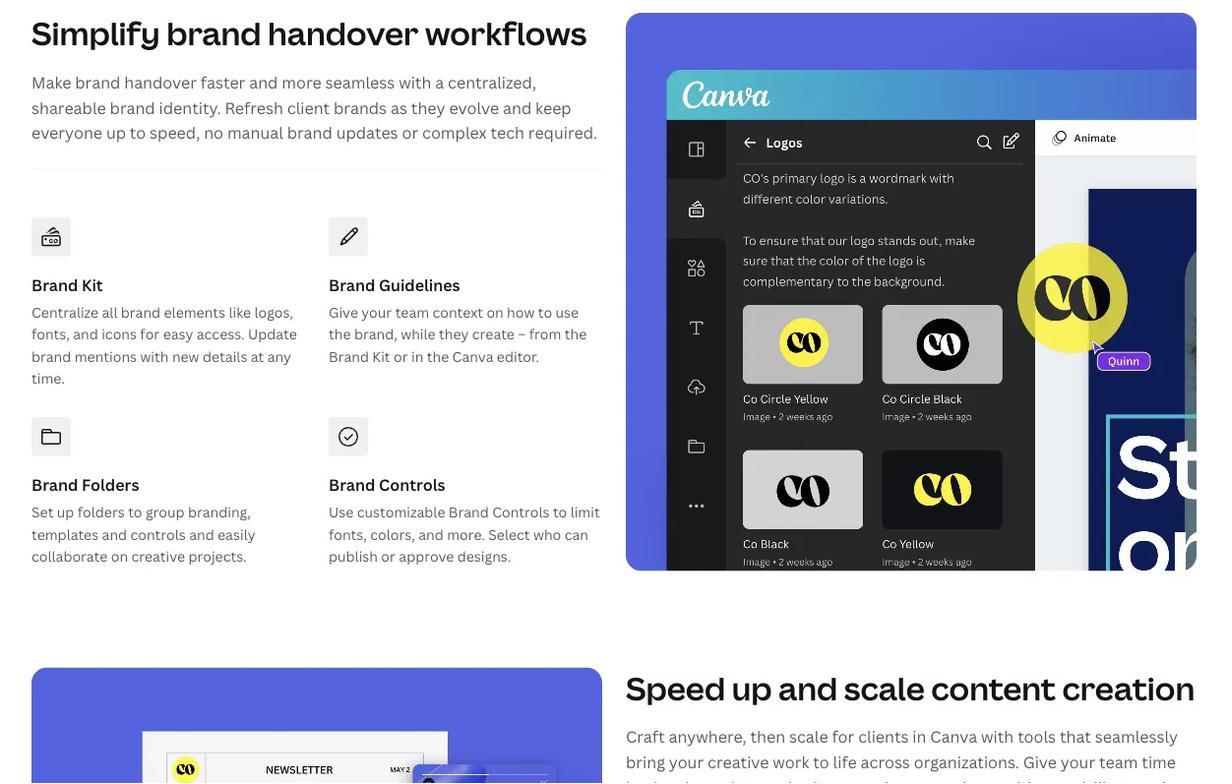 Task type: describe. For each thing, give the bounding box(es) containing it.
how
[[507, 303, 535, 322]]

speed up and scale content creation
[[626, 667, 1195, 710]]

and up "refresh"
[[249, 72, 278, 93]]

folders
[[82, 474, 139, 495]]

to left be
[[665, 777, 682, 784]]

manual,
[[911, 777, 972, 784]]

update
[[248, 325, 297, 344]]

keep
[[536, 97, 572, 118]]

2 vertical spatial creative
[[748, 777, 810, 784]]

speed,
[[150, 122, 200, 143]]

across
[[861, 752, 910, 773]]

brand for folders
[[31, 474, 78, 495]]

like inside brand kit centralize all brand elements like logos, fonts, and icons for easy access. update brand mentions with new details at any time.
[[229, 303, 251, 322]]

brand up shareable
[[75, 72, 120, 93]]

faster
[[201, 72, 245, 93]]

manual
[[227, 122, 283, 143]]

group
[[146, 503, 185, 522]]

logos,
[[254, 303, 293, 322]]

repetitive
[[976, 777, 1050, 784]]

or inside 'brand guidelines give your team context on how to use the brand, while they create – from the brand kit or in the canva editor.'
[[394, 347, 408, 366]]

by
[[814, 777, 833, 784]]

all
[[102, 303, 118, 322]]

back
[[626, 777, 662, 784]]

brand kit centralize all brand elements like logos, fonts, and icons for easy access. update brand mentions with new details at any time.
[[31, 274, 297, 388]]

organizations.
[[914, 752, 1020, 773]]

brand up more.
[[449, 503, 489, 522]]

folders
[[78, 503, 125, 522]]

and up projects.
[[189, 525, 214, 544]]

team inside craft anywhere, then scale for clients in canva with tools that seamlessly bring your creative work to life across organizations. give your team time back to be truly creative by removing manual, repetitive work like creati
[[1100, 752, 1138, 773]]

approve
[[399, 547, 454, 566]]

no
[[204, 122, 223, 143]]

centralize
[[31, 303, 99, 322]]

create
[[472, 325, 515, 344]]

removing
[[836, 777, 908, 784]]

controls
[[130, 525, 186, 544]]

everyone
[[31, 122, 102, 143]]

brand up time.
[[31, 347, 71, 366]]

shareable
[[31, 97, 106, 118]]

as
[[391, 97, 407, 118]]

simplify brand handover workflows
[[31, 12, 587, 55]]

that
[[1060, 727, 1092, 748]]

up inside make brand handover faster and more seamless with a centralized, shareable brand identity. refresh client brands as they evolve and keep everyone up to speed, no manual brand updates or complex tech required.
[[106, 122, 126, 143]]

then
[[750, 727, 786, 748]]

seamless
[[325, 72, 395, 93]]

access.
[[197, 325, 245, 344]]

on inside brand folders set up folders to group branding, templates and controls and easily collaborate on creative projects.
[[111, 547, 128, 566]]

new
[[172, 347, 199, 366]]

1 vertical spatial creative
[[708, 752, 769, 773]]

set
[[31, 503, 54, 522]]

brand templates (4) image
[[31, 668, 602, 784]]

and inside brand kit centralize all brand elements like logos, fonts, and icons for easy access. update brand mentions with new details at any time.
[[73, 325, 98, 344]]

use
[[556, 303, 579, 322]]

from
[[529, 325, 561, 344]]

be
[[685, 777, 705, 784]]

brand controls use customizable brand controls to limit fonts, colors, and more. select who can publish or approve designs.
[[329, 474, 600, 566]]

give inside 'brand guidelines give your team context on how to use the brand, while they create – from the brand kit or in the canva editor.'
[[329, 303, 358, 322]]

brand guidelines give your team context on how to use the brand, while they create – from the brand kit or in the canva editor.
[[329, 274, 587, 366]]

brands
[[334, 97, 387, 118]]

brand for guidelines
[[329, 274, 375, 295]]

make brand handover faster and more seamless with a centralized, shareable brand identity. refresh client brands as they evolve and keep everyone up to speed, no manual brand updates or complex tech required.
[[31, 72, 598, 143]]

brand down client
[[287, 122, 332, 143]]

brand for kit
[[31, 274, 78, 295]]

or inside make brand handover faster and more seamless with a centralized, shareable brand identity. refresh client brands as they evolve and keep everyone up to speed, no manual brand updates or complex tech required.
[[402, 122, 418, 143]]

brand up faster
[[167, 12, 261, 55]]

01-agency-a (4) image
[[626, 13, 1197, 571]]

easily
[[218, 525, 255, 544]]

scale for for
[[789, 727, 828, 748]]

a
[[435, 72, 444, 93]]

truly
[[708, 777, 745, 784]]

workflows
[[425, 12, 587, 55]]

more.
[[447, 525, 485, 544]]

context
[[433, 303, 483, 322]]

up inside brand folders set up folders to group branding, templates and controls and easily collaborate on creative projects.
[[57, 503, 74, 522]]

templates
[[31, 525, 99, 544]]

while
[[401, 325, 436, 344]]

centralized,
[[448, 72, 537, 93]]

who
[[533, 525, 561, 544]]

and up tech
[[503, 97, 532, 118]]

to up by
[[813, 752, 830, 773]]

tools
[[1018, 727, 1056, 748]]

canva inside craft anywhere, then scale for clients in canva with tools that seamlessly bring your creative work to life across organizations. give your team time back to be truly creative by removing manual, repetitive work like creati
[[931, 727, 978, 748]]

creation
[[1063, 667, 1195, 710]]

designs.
[[457, 547, 511, 566]]

give inside craft anywhere, then scale for clients in canva with tools that seamlessly bring your creative work to life across organizations. give your team time back to be truly creative by removing manual, repetitive work like creati
[[1023, 752, 1057, 773]]

kit inside 'brand guidelines give your team context on how to use the brand, while they create – from the brand kit or in the canva editor.'
[[372, 347, 390, 366]]

any
[[267, 347, 291, 366]]

in inside craft anywhere, then scale for clients in canva with tools that seamlessly bring your creative work to life across organizations. give your team time back to be truly creative by removing manual, repetitive work like creati
[[913, 727, 927, 748]]

in inside 'brand guidelines give your team context on how to use the brand, while they create – from the brand kit or in the canva editor.'
[[411, 347, 424, 366]]

creative inside brand folders set up folders to group branding, templates and controls and easily collaborate on creative projects.
[[131, 547, 185, 566]]

handover for workflows
[[268, 12, 419, 55]]

brand up icons
[[121, 303, 161, 322]]

identity.
[[159, 97, 221, 118]]

publish
[[329, 547, 378, 566]]

clients
[[858, 727, 909, 748]]

bring
[[626, 752, 665, 773]]

craft
[[626, 727, 665, 748]]

use
[[329, 503, 354, 522]]

and inside brand controls use customizable brand controls to limit fonts, colors, and more. select who can publish or approve designs.
[[419, 525, 444, 544]]

life
[[833, 752, 857, 773]]

complex
[[422, 122, 487, 143]]

to inside make brand handover faster and more seamless with a centralized, shareable brand identity. refresh client brands as they evolve and keep everyone up to speed, no manual brand updates or complex tech required.
[[130, 122, 146, 143]]

at
[[251, 347, 264, 366]]

make
[[31, 72, 71, 93]]



Task type: locate. For each thing, give the bounding box(es) containing it.
team down seamlessly
[[1100, 752, 1138, 773]]

to left group
[[128, 503, 142, 522]]

branding,
[[188, 503, 251, 522]]

or down while
[[394, 347, 408, 366]]

0 vertical spatial or
[[402, 122, 418, 143]]

work down that
[[1053, 777, 1090, 784]]

0 horizontal spatial like
[[229, 303, 251, 322]]

and
[[249, 72, 278, 93], [503, 97, 532, 118], [73, 325, 98, 344], [102, 525, 127, 544], [189, 525, 214, 544], [419, 525, 444, 544], [779, 667, 838, 710]]

creative up truly
[[708, 752, 769, 773]]

brand inside brand folders set up folders to group branding, templates and controls and easily collaborate on creative projects.
[[31, 474, 78, 495]]

1 vertical spatial or
[[394, 347, 408, 366]]

1 horizontal spatial for
[[832, 727, 855, 748]]

evolve
[[449, 97, 499, 118]]

the
[[329, 325, 351, 344], [565, 325, 587, 344], [427, 347, 449, 366]]

1 horizontal spatial fonts,
[[329, 525, 367, 544]]

speed
[[626, 667, 726, 710]]

fonts, up publish
[[329, 525, 367, 544]]

tech
[[491, 122, 525, 143]]

0 horizontal spatial kit
[[82, 274, 103, 295]]

to left the limit
[[553, 503, 567, 522]]

0 vertical spatial like
[[229, 303, 251, 322]]

1 vertical spatial handover
[[124, 72, 197, 93]]

–
[[518, 325, 526, 344]]

handover
[[268, 12, 419, 55], [124, 72, 197, 93]]

0 vertical spatial team
[[395, 303, 429, 322]]

they down a at top
[[411, 97, 445, 118]]

handover up seamless
[[268, 12, 419, 55]]

1 horizontal spatial canva
[[931, 727, 978, 748]]

with inside craft anywhere, then scale for clients in canva with tools that seamlessly bring your creative work to life across organizations. give your team time back to be truly creative by removing manual, repetitive work like creati
[[981, 727, 1014, 748]]

0 horizontal spatial your
[[362, 303, 392, 322]]

0 horizontal spatial canva
[[452, 347, 494, 366]]

1 horizontal spatial handover
[[268, 12, 419, 55]]

1 vertical spatial team
[[1100, 752, 1138, 773]]

for up life
[[832, 727, 855, 748]]

your inside 'brand guidelines give your team context on how to use the brand, while they create – from the brand kit or in the canva editor.'
[[362, 303, 392, 322]]

and down folders
[[102, 525, 127, 544]]

work down then
[[773, 752, 810, 773]]

content
[[931, 667, 1056, 710]]

on down folders
[[111, 547, 128, 566]]

1 horizontal spatial with
[[399, 72, 431, 93]]

team inside 'brand guidelines give your team context on how to use the brand, while they create – from the brand kit or in the canva editor.'
[[395, 303, 429, 322]]

canva down create at the top left
[[452, 347, 494, 366]]

refresh
[[225, 97, 283, 118]]

kit down 'brand,'
[[372, 347, 390, 366]]

creative left by
[[748, 777, 810, 784]]

1 horizontal spatial give
[[1023, 752, 1057, 773]]

updates
[[336, 122, 398, 143]]

handover up the identity. at the left top of page
[[124, 72, 197, 93]]

scale right then
[[789, 727, 828, 748]]

fonts, for kit
[[31, 325, 70, 344]]

brand down 'brand,'
[[329, 347, 369, 366]]

and up mentions at the left top of the page
[[73, 325, 98, 344]]

2 horizontal spatial the
[[565, 325, 587, 344]]

1 horizontal spatial work
[[1053, 777, 1090, 784]]

time.
[[31, 369, 65, 388]]

to left speed,
[[130, 122, 146, 143]]

2 vertical spatial up
[[732, 667, 772, 710]]

0 horizontal spatial with
[[140, 347, 169, 366]]

in down while
[[411, 347, 424, 366]]

brand
[[167, 12, 261, 55], [75, 72, 120, 93], [110, 97, 155, 118], [287, 122, 332, 143], [121, 303, 161, 322], [31, 347, 71, 366]]

1 vertical spatial controls
[[492, 503, 550, 522]]

1 vertical spatial on
[[111, 547, 128, 566]]

0 horizontal spatial handover
[[124, 72, 197, 93]]

up up then
[[732, 667, 772, 710]]

brand up "centralize"
[[31, 274, 78, 295]]

to
[[130, 122, 146, 143], [538, 303, 552, 322], [128, 503, 142, 522], [553, 503, 567, 522], [813, 752, 830, 773], [665, 777, 682, 784]]

your up be
[[669, 752, 704, 773]]

1 vertical spatial they
[[439, 325, 469, 344]]

craft anywhere, then scale for clients in canva with tools that seamlessly bring your creative work to life across organizations. give your team time back to be truly creative by removing manual, repetitive work like creati
[[626, 727, 1185, 784]]

up right the everyone
[[106, 122, 126, 143]]

0 vertical spatial creative
[[131, 547, 185, 566]]

handover inside make brand handover faster and more seamless with a centralized, shareable brand identity. refresh client brands as they evolve and keep everyone up to speed, no manual brand updates or complex tech required.
[[124, 72, 197, 93]]

1 vertical spatial kit
[[372, 347, 390, 366]]

like up the access.
[[229, 303, 251, 322]]

client
[[287, 97, 330, 118]]

the left 'brand,'
[[329, 325, 351, 344]]

your down that
[[1061, 752, 1096, 773]]

to left use in the top of the page
[[538, 303, 552, 322]]

kit
[[82, 274, 103, 295], [372, 347, 390, 366]]

1 vertical spatial fonts,
[[329, 525, 367, 544]]

give down tools
[[1023, 752, 1057, 773]]

controls
[[379, 474, 445, 495], [492, 503, 550, 522]]

like down seamlessly
[[1094, 777, 1119, 784]]

projects.
[[188, 547, 247, 566]]

1 horizontal spatial on
[[487, 303, 504, 322]]

0 vertical spatial fonts,
[[31, 325, 70, 344]]

creative
[[131, 547, 185, 566], [708, 752, 769, 773], [748, 777, 810, 784]]

2 vertical spatial with
[[981, 727, 1014, 748]]

fonts, for controls
[[329, 525, 367, 544]]

they inside 'brand guidelines give your team context on how to use the brand, while they create – from the brand kit or in the canva editor.'
[[439, 325, 469, 344]]

2 vertical spatial or
[[381, 547, 396, 566]]

0 horizontal spatial team
[[395, 303, 429, 322]]

creative down the controls
[[131, 547, 185, 566]]

elements
[[164, 303, 225, 322]]

your up 'brand,'
[[362, 303, 392, 322]]

0 horizontal spatial up
[[57, 503, 74, 522]]

0 vertical spatial work
[[773, 752, 810, 773]]

they
[[411, 97, 445, 118], [439, 325, 469, 344]]

or down as
[[402, 122, 418, 143]]

or inside brand controls use customizable brand controls to limit fonts, colors, and more. select who can publish or approve designs.
[[381, 547, 396, 566]]

scale up clients
[[844, 667, 925, 710]]

they down context
[[439, 325, 469, 344]]

like inside craft anywhere, then scale for clients in canva with tools that seamlessly bring your creative work to life across organizations. give your team time back to be truly creative by removing manual, repetitive work like creati
[[1094, 777, 1119, 784]]

fonts, down "centralize"
[[31, 325, 70, 344]]

work
[[773, 752, 810, 773], [1053, 777, 1090, 784]]

0 vertical spatial kit
[[82, 274, 103, 295]]

icons
[[102, 325, 137, 344]]

0 vertical spatial handover
[[268, 12, 419, 55]]

0 vertical spatial canva
[[452, 347, 494, 366]]

with left new
[[140, 347, 169, 366]]

0 vertical spatial up
[[106, 122, 126, 143]]

1 vertical spatial like
[[1094, 777, 1119, 784]]

0 vertical spatial give
[[329, 303, 358, 322]]

the down while
[[427, 347, 449, 366]]

and up then
[[779, 667, 838, 710]]

on inside 'brand guidelines give your team context on how to use the brand, while they create – from the brand kit or in the canva editor.'
[[487, 303, 504, 322]]

easy
[[163, 325, 193, 344]]

1 vertical spatial for
[[832, 727, 855, 748]]

brand folders set up folders to group branding, templates and controls and easily collaborate on creative projects.
[[31, 474, 255, 566]]

brand for controls
[[329, 474, 375, 495]]

1 horizontal spatial like
[[1094, 777, 1119, 784]]

0 horizontal spatial the
[[329, 325, 351, 344]]

1 vertical spatial work
[[1053, 777, 1090, 784]]

0 horizontal spatial on
[[111, 547, 128, 566]]

seamlessly
[[1095, 727, 1178, 748]]

0 horizontal spatial for
[[140, 325, 160, 344]]

1 horizontal spatial kit
[[372, 347, 390, 366]]

team up while
[[395, 303, 429, 322]]

handover for faster
[[124, 72, 197, 93]]

1 horizontal spatial the
[[427, 347, 449, 366]]

1 vertical spatial up
[[57, 503, 74, 522]]

kit inside brand kit centralize all brand elements like logos, fonts, and icons for easy access. update brand mentions with new details at any time.
[[82, 274, 103, 295]]

canva up organizations.
[[931, 727, 978, 748]]

brand up 'brand,'
[[329, 274, 375, 295]]

required.
[[528, 122, 598, 143]]

for left easy
[[140, 325, 160, 344]]

0 horizontal spatial work
[[773, 752, 810, 773]]

can
[[565, 525, 589, 544]]

0 vertical spatial controls
[[379, 474, 445, 495]]

1 horizontal spatial in
[[913, 727, 927, 748]]

1 vertical spatial canva
[[931, 727, 978, 748]]

0 horizontal spatial scale
[[789, 727, 828, 748]]

0 vertical spatial in
[[411, 347, 424, 366]]

collaborate
[[31, 547, 108, 566]]

time
[[1142, 752, 1176, 773]]

or
[[402, 122, 418, 143], [394, 347, 408, 366], [381, 547, 396, 566]]

to inside brand folders set up folders to group branding, templates and controls and easily collaborate on creative projects.
[[128, 503, 142, 522]]

or down colors,
[[381, 547, 396, 566]]

brand,
[[354, 325, 398, 344]]

0 vertical spatial for
[[140, 325, 160, 344]]

for inside craft anywhere, then scale for clients in canva with tools that seamlessly bring your creative work to life across organizations. give your team time back to be truly creative by removing manual, repetitive work like creati
[[832, 727, 855, 748]]

brand up set
[[31, 474, 78, 495]]

colors,
[[370, 525, 415, 544]]

0 horizontal spatial in
[[411, 347, 424, 366]]

1 vertical spatial scale
[[789, 727, 828, 748]]

canva inside 'brand guidelines give your team context on how to use the brand, while they create – from the brand kit or in the canva editor.'
[[452, 347, 494, 366]]

kit up all
[[82, 274, 103, 295]]

2 horizontal spatial up
[[732, 667, 772, 710]]

like
[[229, 303, 251, 322], [1094, 777, 1119, 784]]

brand up the use
[[329, 474, 375, 495]]

with inside make brand handover faster and more seamless with a centralized, shareable brand identity. refresh client brands as they evolve and keep everyone up to speed, no manual brand updates or complex tech required.
[[399, 72, 431, 93]]

they inside make brand handover faster and more seamless with a centralized, shareable brand identity. refresh client brands as they evolve and keep everyone up to speed, no manual brand updates or complex tech required.
[[411, 97, 445, 118]]

guidelines
[[379, 274, 460, 295]]

1 vertical spatial with
[[140, 347, 169, 366]]

1 horizontal spatial controls
[[492, 503, 550, 522]]

1 horizontal spatial team
[[1100, 752, 1138, 773]]

in
[[411, 347, 424, 366], [913, 727, 927, 748]]

team
[[395, 303, 429, 322], [1100, 752, 1138, 773]]

1 vertical spatial in
[[913, 727, 927, 748]]

customizable
[[357, 503, 445, 522]]

editor.
[[497, 347, 539, 366]]

0 vertical spatial with
[[399, 72, 431, 93]]

brand up speed,
[[110, 97, 155, 118]]

simplify
[[31, 12, 160, 55]]

your
[[362, 303, 392, 322], [669, 752, 704, 773], [1061, 752, 1096, 773]]

more
[[282, 72, 322, 93]]

anywhere,
[[669, 727, 747, 748]]

controls up select
[[492, 503, 550, 522]]

1 horizontal spatial up
[[106, 122, 126, 143]]

0 horizontal spatial controls
[[379, 474, 445, 495]]

1 vertical spatial give
[[1023, 752, 1057, 773]]

scale for content
[[844, 667, 925, 710]]

scale inside craft anywhere, then scale for clients in canva with tools that seamlessly bring your creative work to life across organizations. give your team time back to be truly creative by removing manual, repetitive work like creati
[[789, 727, 828, 748]]

the down use in the top of the page
[[565, 325, 587, 344]]

on up create at the top left
[[487, 303, 504, 322]]

1 horizontal spatial scale
[[844, 667, 925, 710]]

0 horizontal spatial give
[[329, 303, 358, 322]]

2 horizontal spatial with
[[981, 727, 1014, 748]]

brand inside brand kit centralize all brand elements like logos, fonts, and icons for easy access. update brand mentions with new details at any time.
[[31, 274, 78, 295]]

2 horizontal spatial your
[[1061, 752, 1096, 773]]

for
[[140, 325, 160, 344], [832, 727, 855, 748]]

fonts,
[[31, 325, 70, 344], [329, 525, 367, 544]]

to inside brand controls use customizable brand controls to limit fonts, colors, and more. select who can publish or approve designs.
[[553, 503, 567, 522]]

fonts, inside brand kit centralize all brand elements like logos, fonts, and icons for easy access. update brand mentions with new details at any time.
[[31, 325, 70, 344]]

fonts, inside brand controls use customizable brand controls to limit fonts, colors, and more. select who can publish or approve designs.
[[329, 525, 367, 544]]

for inside brand kit centralize all brand elements like logos, fonts, and icons for easy access. update brand mentions with new details at any time.
[[140, 325, 160, 344]]

details
[[203, 347, 247, 366]]

with left tools
[[981, 727, 1014, 748]]

give up 'brand,'
[[329, 303, 358, 322]]

0 horizontal spatial fonts,
[[31, 325, 70, 344]]

to inside 'brand guidelines give your team context on how to use the brand, while they create – from the brand kit or in the canva editor.'
[[538, 303, 552, 322]]

scale
[[844, 667, 925, 710], [789, 727, 828, 748]]

with inside brand kit centralize all brand elements like logos, fonts, and icons for easy access. update brand mentions with new details at any time.
[[140, 347, 169, 366]]

up up the templates
[[57, 503, 74, 522]]

up
[[106, 122, 126, 143], [57, 503, 74, 522], [732, 667, 772, 710]]

mentions
[[74, 347, 137, 366]]

0 vertical spatial they
[[411, 97, 445, 118]]

1 horizontal spatial your
[[669, 752, 704, 773]]

and up approve
[[419, 525, 444, 544]]

in right clients
[[913, 727, 927, 748]]

select
[[488, 525, 530, 544]]

controls up customizable
[[379, 474, 445, 495]]

0 vertical spatial on
[[487, 303, 504, 322]]

0 vertical spatial scale
[[844, 667, 925, 710]]

with left a at top
[[399, 72, 431, 93]]

limit
[[571, 503, 600, 522]]



Task type: vqa. For each thing, say whether or not it's contained in the screenshot.
Event Proposal Doc GROUP
no



